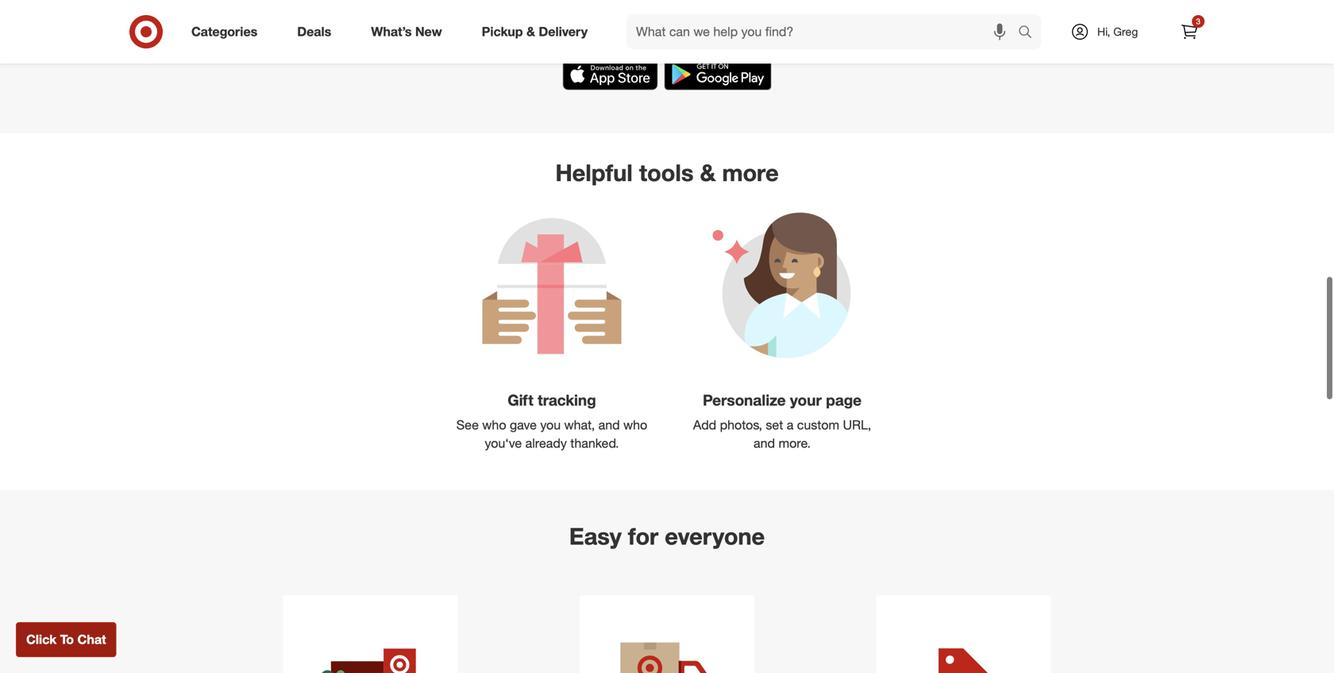 Task type: locate. For each thing, give the bounding box(es) containing it.
more.
[[779, 435, 811, 451]]

hi,
[[1098, 25, 1111, 39]]

add
[[694, 417, 717, 433]]

personalize
[[703, 391, 786, 409]]

click to chat
[[26, 632, 106, 647]]

add photos, set a custom url, and more.
[[694, 417, 872, 451]]

and inside add photos, set a custom url, and more.
[[754, 435, 776, 451]]

and
[[599, 417, 620, 433], [754, 435, 776, 451]]

pickup
[[482, 24, 523, 39]]

download on the app store image
[[563, 58, 658, 90]]

pickup & delivery
[[482, 24, 588, 39]]

1 vertical spatial and
[[754, 435, 776, 451]]

you
[[541, 417, 561, 433]]

0 horizontal spatial and
[[599, 417, 620, 433]]

you've
[[485, 435, 522, 451]]

search
[[1012, 25, 1050, 41]]

categories link
[[178, 14, 277, 49]]

3
[[1197, 16, 1201, 26]]

greg
[[1114, 25, 1139, 39]]

helpful
[[556, 159, 633, 187]]

1 horizontal spatial who
[[624, 417, 648, 433]]

get it on google play image
[[665, 58, 772, 90]]

1 horizontal spatial &
[[700, 159, 716, 187]]

who
[[483, 417, 507, 433], [624, 417, 648, 433]]

everyone
[[665, 522, 765, 550]]

1 horizontal spatial and
[[754, 435, 776, 451]]

2 who from the left
[[624, 417, 648, 433]]

to
[[60, 632, 74, 647]]

page
[[826, 391, 862, 409]]

download
[[577, 14, 649, 32]]

who right what,
[[624, 417, 648, 433]]

target
[[680, 14, 725, 32]]

& right pickup
[[527, 24, 536, 39]]

0 horizontal spatial &
[[527, 24, 536, 39]]

already
[[526, 435, 567, 451]]

a
[[787, 417, 794, 433]]

custom
[[798, 417, 840, 433]]

what's new link
[[358, 14, 462, 49]]

chat
[[77, 632, 106, 647]]

pickup & delivery link
[[469, 14, 608, 49]]

3 link
[[1173, 14, 1208, 49]]

set
[[766, 417, 784, 433]]

and inside the see who gave you what, and who you've already thanked.
[[599, 417, 620, 433]]

& right 'tools'
[[700, 159, 716, 187]]

who up you've on the left bottom of the page
[[483, 417, 507, 433]]

0 vertical spatial and
[[599, 417, 620, 433]]

0 vertical spatial &
[[527, 24, 536, 39]]

download the target app
[[577, 14, 758, 32]]

0 horizontal spatial who
[[483, 417, 507, 433]]

&
[[527, 24, 536, 39], [700, 159, 716, 187]]

and down set
[[754, 435, 776, 451]]

what's
[[371, 24, 412, 39]]

and up thanked.
[[599, 417, 620, 433]]



Task type: describe. For each thing, give the bounding box(es) containing it.
easy for everyone
[[570, 522, 765, 550]]

tools
[[640, 159, 694, 187]]

1 vertical spatial &
[[700, 159, 716, 187]]

search button
[[1012, 14, 1050, 52]]

categories
[[191, 24, 258, 39]]

delivery
[[539, 24, 588, 39]]

what,
[[565, 417, 595, 433]]

what's new
[[371, 24, 442, 39]]

tracking
[[538, 391, 597, 409]]

new
[[415, 24, 442, 39]]

deals
[[297, 24, 332, 39]]

for
[[628, 522, 659, 550]]

helpful tools & more
[[556, 159, 779, 187]]

your
[[791, 391, 822, 409]]

see
[[457, 417, 479, 433]]

app
[[729, 14, 758, 32]]

thanked.
[[571, 435, 619, 451]]

photos,
[[720, 417, 763, 433]]

gift
[[508, 391, 534, 409]]

deals link
[[284, 14, 351, 49]]

the
[[653, 14, 676, 32]]

What can we help you find? suggestions appear below search field
[[627, 14, 1023, 49]]

click to chat button
[[16, 622, 117, 657]]

personalize your page
[[703, 391, 862, 409]]

1 who from the left
[[483, 417, 507, 433]]

hi, greg
[[1098, 25, 1139, 39]]

url,
[[843, 417, 872, 433]]

click
[[26, 632, 57, 647]]

easy
[[570, 522, 622, 550]]

see who gave you what, and who you've already thanked.
[[457, 417, 648, 451]]

gave
[[510, 417, 537, 433]]

more
[[723, 159, 779, 187]]

gift tracking
[[508, 391, 597, 409]]



Task type: vqa. For each thing, say whether or not it's contained in the screenshot.
Want
no



